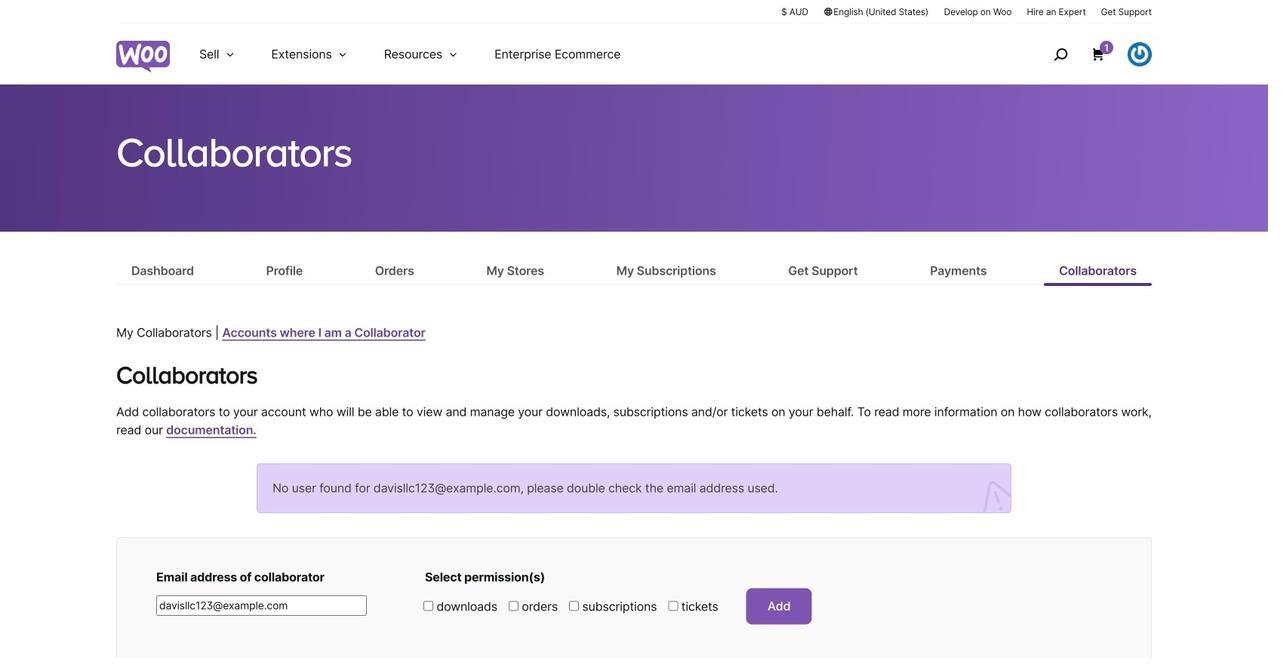 Task type: describe. For each thing, give the bounding box(es) containing it.
search image
[[1049, 42, 1073, 66]]



Task type: locate. For each thing, give the bounding box(es) containing it.
None checkbox
[[570, 602, 579, 611]]

service navigation menu element
[[1022, 30, 1153, 79]]

open account menu image
[[1128, 42, 1153, 66]]

None checkbox
[[424, 602, 434, 611], [509, 602, 519, 611], [669, 602, 679, 611], [424, 602, 434, 611], [509, 602, 519, 611], [669, 602, 679, 611]]



Task type: vqa. For each thing, say whether or not it's contained in the screenshot.
Developed By Woocommerce image
no



